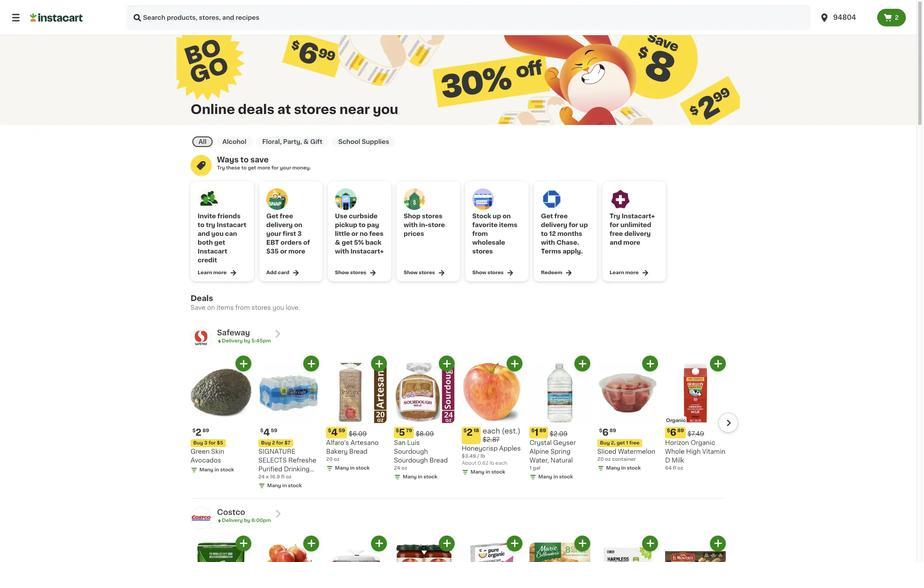 Task type: describe. For each thing, give the bounding box(es) containing it.
alcohol link
[[216, 137, 253, 147]]

$ for alfaro's artesano bakery bread
[[328, 429, 331, 434]]

$1.89 original price: $2.09 element
[[530, 428, 591, 439]]

3 inside item carousel "region"
[[204, 441, 208, 446]]

san
[[394, 440, 406, 446]]

$ for crystal geyser alpine spring water, natural
[[532, 429, 535, 434]]

$5.79 original price: $8.09 element
[[394, 428, 455, 439]]

buy for 6
[[600, 441, 610, 446]]

many down 0.62
[[471, 470, 485, 475]]

try instacart+ for unlimited free delivery and more
[[610, 213, 656, 246]]

89 for $2.09
[[540, 429, 547, 434]]

0 vertical spatial instacart
[[217, 222, 247, 228]]

x
[[266, 475, 269, 480]]

can
[[225, 231, 237, 237]]

curbside
[[349, 213, 378, 219]]

94804
[[834, 14, 857, 21]]

or inside "get free delivery on your first 3 ebt orders of $35 or more"
[[280, 248, 287, 255]]

save
[[191, 305, 206, 311]]

no
[[360, 231, 368, 237]]

for inside ways to save try these to get more for your money.
[[272, 166, 279, 170]]

prices
[[404, 231, 424, 237]]

refreshe
[[289, 458, 317, 464]]

of
[[303, 240, 310, 246]]

3 inside "get free delivery on your first 3 ebt orders of $35 or more"
[[298, 231, 302, 237]]

many for san luis sourdough sourdough bread
[[403, 475, 417, 480]]

show stores for stock up on favorite items from wholesale stores
[[473, 271, 504, 275]]

1 inside crystal geyser alpine spring water, natural 1 gal
[[530, 466, 532, 471]]

about
[[462, 461, 477, 466]]

many for sliced watermelon
[[607, 466, 621, 471]]

delivery for costco
[[222, 519, 243, 524]]

and inside try instacart+ for unlimited free delivery and more
[[610, 240, 622, 246]]

many in stock for crystal geyser alpine spring water, natural
[[539, 475, 574, 480]]

$ for sliced watermelon
[[600, 429, 603, 434]]

unlimited
[[621, 222, 652, 228]]

on for deals
[[207, 305, 215, 311]]

get for get free delivery on your first 3 ebt orders of $35 or more
[[267, 213, 279, 219]]

watermelon
[[619, 449, 656, 455]]

learn for invite friends to try instacart and you can both get instacart credit
[[198, 271, 212, 275]]

2 inside button
[[896, 15, 900, 21]]

get free delivery on your first 3 ebt orders of $35 or more
[[267, 213, 310, 255]]

sliced watermelon 20 oz container
[[598, 449, 656, 462]]

drinking
[[284, 467, 310, 473]]

safeway
[[217, 330, 250, 337]]

avocados
[[191, 458, 221, 464]]

save
[[251, 156, 269, 163]]

invite friends to try instacart and you can both get instacart credit
[[198, 213, 247, 263]]

stock down apples
[[492, 470, 506, 475]]

4 for $6.09
[[331, 428, 338, 438]]

months
[[558, 231, 583, 237]]

5
[[399, 428, 405, 438]]

up inside get free delivery for up to 12 months with chase. terms apply.
[[580, 222, 588, 228]]

spring
[[551, 449, 571, 455]]

back
[[366, 240, 382, 246]]

alpine
[[530, 449, 549, 455]]

both
[[198, 240, 213, 246]]

$8.09
[[416, 431, 434, 438]]

1 vertical spatial 24
[[259, 475, 265, 480]]

party,
[[283, 139, 302, 145]]

green skin avocados
[[191, 449, 224, 464]]

selects
[[259, 458, 287, 464]]

$2.18 each (estimated) original price: $2.87 element
[[462, 428, 523, 444]]

add image for buy 2, get 1 free
[[645, 359, 656, 370]]

1 horizontal spatial 1
[[535, 428, 539, 438]]

items inside the 'deals save on items from stores you love.'
[[217, 305, 234, 311]]

59 for buy 2 for $7
[[271, 429, 278, 434]]

redeem
[[541, 271, 563, 275]]

learn for try instacart+ for unlimited free delivery and more
[[610, 271, 625, 275]]

with inside get free delivery for up to 12 months with chase. terms apply.
[[541, 240, 556, 246]]

stock down skin
[[220, 468, 234, 473]]

stock for alfaro's artesano bakery bread
[[356, 466, 370, 471]]

learn more for try instacart+ for unlimited free delivery and more
[[610, 271, 639, 275]]

94804 button
[[815, 5, 878, 30]]

and inside the invite friends to try instacart and you can both get instacart credit
[[198, 231, 210, 237]]

many down 'avocados'
[[200, 468, 214, 473]]

$4.59 original price: $6.09 element
[[326, 428, 387, 439]]

your inside ways to save try these to get more for your money.
[[280, 166, 291, 170]]

try inside ways to save try these to get more for your money.
[[217, 166, 225, 170]]

whole
[[666, 449, 685, 455]]

school supplies
[[339, 139, 390, 145]]

1 vertical spatial fl
[[281, 475, 285, 480]]

signature
[[259, 449, 296, 455]]

add image for $8.09
[[442, 359, 453, 370]]

to right these
[[242, 166, 247, 170]]

1 horizontal spatial lb
[[490, 461, 495, 466]]

show stores for shop stores with in-store prices
[[404, 271, 435, 275]]

alfaro's
[[326, 440, 349, 446]]

green
[[191, 449, 210, 455]]

many in stock for sliced watermelon
[[607, 466, 641, 471]]

alfaro's artesano bakery bread 20 oz
[[326, 440, 379, 462]]

school supplies link
[[332, 137, 396, 147]]

stock for signature selects refreshe purified drinking water
[[288, 484, 302, 489]]

2 sourdough from the top
[[394, 458, 428, 464]]

6 for $7.49
[[671, 428, 677, 438]]

Search field
[[127, 5, 811, 30]]

$5
[[217, 441, 223, 446]]

$2.09
[[550, 431, 568, 438]]

89 for buy 2, get 1 free
[[610, 429, 617, 434]]

shop stores with in-store prices
[[404, 213, 445, 237]]

terms
[[541, 248, 562, 255]]

many in stock down 'avocados'
[[200, 468, 234, 473]]

many in stock for signature selects refreshe purified drinking water
[[267, 484, 302, 489]]

to inside get free delivery for up to 12 months with chase. terms apply.
[[541, 231, 548, 237]]

money.
[[293, 166, 311, 170]]

more inside "get free delivery on your first 3 ebt orders of $35 or more"
[[289, 248, 306, 255]]

try inside try instacart+ for unlimited free delivery and more
[[610, 213, 621, 219]]

from inside stock up on favorite items from wholesale stores
[[473, 231, 488, 237]]

59 for $6.09
[[339, 429, 345, 434]]

get for get free delivery for up to 12 months with chase. terms apply.
[[541, 213, 553, 219]]

add
[[267, 271, 277, 275]]

24 inside san luis sourdough sourdough bread 24 oz
[[394, 466, 401, 471]]

deals save on items from stores you love.
[[191, 295, 300, 311]]

oz down drinking
[[286, 475, 292, 480]]

orders
[[281, 240, 302, 246]]

honeycrisp
[[462, 446, 498, 452]]

free inside "get free delivery on your first 3 ebt orders of $35 or more"
[[280, 213, 293, 219]]

show for stock up on favorite items from wholesale stores
[[473, 271, 487, 275]]

2 horizontal spatial 1
[[627, 441, 629, 446]]

$ 6 89 for buy 2, get 1 free
[[600, 428, 617, 438]]

89 for buy 3 for $5
[[203, 429, 209, 434]]

these
[[226, 166, 240, 170]]

alcohol
[[223, 139, 247, 145]]

apples
[[500, 446, 521, 452]]

0 horizontal spatial lb
[[481, 454, 486, 459]]

add image for $6.09
[[374, 359, 385, 370]]

love.
[[286, 305, 300, 311]]

20 inside sliced watermelon 20 oz container
[[598, 457, 604, 462]]

geyser
[[554, 440, 576, 446]]

add image inside product group
[[577, 359, 588, 370]]

in-
[[419, 222, 428, 228]]

costco image
[[191, 508, 212, 529]]

delivery for safeway
[[222, 339, 243, 344]]

on inside "get free delivery on your first 3 ebt orders of $35 or more"
[[294, 222, 303, 228]]

artesano
[[351, 440, 379, 446]]

crystal geyser alpine spring water, natural 1 gal
[[530, 440, 576, 471]]

fl inside horizon organic whole high vitamin d milk 64 fl oz
[[674, 466, 677, 471]]

water,
[[530, 458, 549, 464]]

oz inside san luis sourdough sourdough bread 24 oz
[[402, 466, 408, 471]]

from inside the 'deals save on items from stores you love.'
[[236, 305, 250, 311]]

costco
[[217, 509, 245, 517]]

$ 2 89
[[193, 428, 209, 438]]

instacart+ inside use curbside pickup to pay little or no fees & get 5% back with instacart+
[[351, 248, 384, 255]]

delivery for to
[[541, 222, 568, 228]]

$ 6 89 for $7.49
[[667, 428, 685, 438]]

buy 2 for $7
[[261, 441, 291, 446]]

many for signature selects refreshe purified drinking water
[[267, 484, 281, 489]]

stock up on favorite items from wholesale stores
[[473, 213, 518, 255]]

79
[[406, 429, 413, 434]]

5:45pm
[[252, 339, 271, 344]]

$ 5 79
[[396, 428, 413, 438]]

skin
[[211, 449, 224, 455]]

for inside get free delivery for up to 12 months with chase. terms apply.
[[569, 222, 579, 228]]

near
[[340, 103, 370, 116]]

$7
[[285, 441, 291, 446]]

add card
[[267, 271, 290, 275]]

floral,
[[262, 139, 282, 145]]

many in stock down 0.62
[[471, 470, 506, 475]]

use curbside pickup to pay little or no fees & get 5% back with instacart+
[[335, 213, 384, 255]]



Task type: locate. For each thing, give the bounding box(es) containing it.
to left 12
[[541, 231, 548, 237]]

8 $ from the left
[[667, 429, 671, 434]]

friends
[[218, 213, 241, 219]]

1 horizontal spatial try
[[610, 213, 621, 219]]

1 horizontal spatial learn more
[[610, 271, 639, 275]]

2 get from the left
[[541, 213, 553, 219]]

oz down "bakery"
[[334, 457, 340, 462]]

more down orders
[[289, 248, 306, 255]]

up inside stock up on favorite items from wholesale stores
[[493, 213, 502, 219]]

in down 24 x 16.9 fl oz
[[283, 484, 287, 489]]

1 horizontal spatial 3
[[298, 231, 302, 237]]

get inside ways to save try these to get more for your money.
[[248, 166, 256, 170]]

get inside get free delivery for up to 12 months with chase. terms apply.
[[541, 213, 553, 219]]

1 sourdough from the top
[[394, 449, 428, 455]]

sliced
[[598, 449, 617, 455]]

2 vertical spatial you
[[273, 305, 284, 311]]

or left no
[[352, 231, 359, 237]]

free inside item carousel "region"
[[630, 441, 640, 446]]

on right stock
[[503, 213, 511, 219]]

delivery up 12
[[541, 222, 568, 228]]

crystal
[[530, 440, 552, 446]]

chase.
[[557, 240, 580, 246]]

for for buy 2 for $7
[[276, 441, 284, 446]]

2 4 from the left
[[331, 428, 338, 438]]

0 horizontal spatial instacart+
[[351, 248, 384, 255]]

safeway image
[[191, 328, 212, 349]]

2 20 from the left
[[598, 457, 604, 462]]

more inside try instacart+ for unlimited free delivery and more
[[624, 240, 641, 246]]

3 $ from the left
[[328, 429, 331, 434]]

delivery up 'first'
[[267, 222, 293, 228]]

from
[[473, 231, 488, 237], [236, 305, 250, 311]]

oz inside horizon organic whole high vitamin d milk 64 fl oz
[[678, 466, 684, 471]]

2 horizontal spatial you
[[373, 103, 399, 116]]

(est.)
[[502, 428, 521, 435]]

1 horizontal spatial you
[[273, 305, 284, 311]]

6 inside $6.89 original price: $7.49 element
[[671, 428, 677, 438]]

on inside the 'deals save on items from stores you love.'
[[207, 305, 215, 311]]

show down little
[[335, 271, 349, 275]]

89 inside $ 1 89
[[540, 429, 547, 434]]

many for alfaro's artesano bakery bread
[[335, 466, 349, 471]]

$ 6 89 up 2,
[[600, 428, 617, 438]]

items up safeway
[[217, 305, 234, 311]]

delivery inside try instacart+ for unlimited free delivery and more
[[625, 231, 651, 237]]

4 89 from the left
[[678, 429, 685, 434]]

for
[[272, 166, 279, 170], [569, 222, 579, 228], [610, 222, 619, 228], [209, 441, 216, 446], [276, 441, 284, 446]]

stock for crystal geyser alpine spring water, natural
[[560, 475, 574, 480]]

in for crystal geyser alpine spring water, natural
[[554, 475, 558, 480]]

you for invite
[[212, 231, 224, 237]]

buy for 2
[[193, 441, 203, 446]]

oz inside alfaro's artesano bakery bread 20 oz
[[334, 457, 340, 462]]

0 horizontal spatial get
[[267, 213, 279, 219]]

in down the container
[[622, 466, 626, 471]]

from up safeway
[[236, 305, 250, 311]]

buy up green
[[193, 441, 203, 446]]

0 horizontal spatial delivery
[[267, 222, 293, 228]]

1 horizontal spatial from
[[473, 231, 488, 237]]

many down san luis sourdough sourdough bread 24 oz
[[403, 475, 417, 480]]

gift
[[310, 139, 323, 145]]

$ up horizon at the right bottom of page
[[667, 429, 671, 434]]

& inside use curbside pickup to pay little or no fees & get 5% back with instacart+
[[335, 240, 341, 246]]

1 vertical spatial up
[[580, 222, 588, 228]]

buy 3 for $5
[[193, 441, 223, 446]]

1 vertical spatial you
[[212, 231, 224, 237]]

to inside use curbside pickup to pay little or no fees & get 5% back with instacart+
[[359, 222, 366, 228]]

1 vertical spatial instacart
[[198, 248, 228, 255]]

add image
[[238, 359, 249, 370], [510, 359, 521, 370], [577, 359, 588, 370], [713, 359, 724, 370], [238, 538, 249, 549], [306, 538, 317, 549], [374, 538, 385, 549], [442, 538, 453, 549], [510, 538, 521, 549], [577, 538, 588, 549], [645, 538, 656, 549]]

get down little
[[342, 240, 353, 246]]

ebt
[[267, 240, 279, 246]]

for up months
[[569, 222, 579, 228]]

card
[[278, 271, 290, 275]]

product group containing 5
[[394, 356, 455, 481]]

1 vertical spatial bread
[[430, 458, 448, 464]]

pay
[[367, 222, 379, 228]]

1 horizontal spatial $ 6 89
[[667, 428, 685, 438]]

0 horizontal spatial with
[[335, 248, 349, 255]]

0 horizontal spatial 20
[[326, 457, 333, 462]]

0 vertical spatial try
[[217, 166, 225, 170]]

0 horizontal spatial or
[[280, 248, 287, 255]]

$ 6 89 up horizon at the right bottom of page
[[667, 428, 685, 438]]

for for buy 3 for $5
[[209, 441, 216, 446]]

with inside use curbside pickup to pay little or no fees & get 5% back with instacart+
[[335, 248, 349, 255]]

89 up 2,
[[610, 429, 617, 434]]

20 down "bakery"
[[326, 457, 333, 462]]

stock
[[473, 213, 492, 219]]

5 $ from the left
[[464, 429, 467, 434]]

89 for $7.49
[[678, 429, 685, 434]]

1 vertical spatial each
[[496, 461, 508, 466]]

1 show from the left
[[335, 271, 349, 275]]

1 horizontal spatial items
[[499, 222, 518, 228]]

0 horizontal spatial 6
[[603, 428, 609, 438]]

1 horizontal spatial show stores
[[404, 271, 435, 275]]

None search field
[[127, 5, 811, 30]]

6 up 'buy 2, get 1 free'
[[603, 428, 609, 438]]

2 by from the top
[[244, 519, 250, 524]]

89 inside $ 2 89
[[203, 429, 209, 434]]

2 $ 6 89 from the left
[[667, 428, 685, 438]]

get down can at top left
[[214, 240, 225, 246]]

many in stock down the natural on the right
[[539, 475, 574, 480]]

add image for buy 2 for $7
[[306, 359, 317, 370]]

organic up horizon at the right bottom of page
[[667, 419, 687, 424]]

0.62
[[478, 461, 489, 466]]

bread down $8.09
[[430, 458, 448, 464]]

0 horizontal spatial you
[[212, 231, 224, 237]]

$2.87
[[483, 437, 500, 443]]

online deals at stores near you main content
[[0, 0, 917, 563]]

favorite
[[473, 222, 498, 228]]

product group containing 1
[[530, 356, 591, 481]]

buy up signature
[[261, 441, 271, 446]]

1 horizontal spatial or
[[352, 231, 359, 237]]

1 learn more from the left
[[198, 271, 227, 275]]

$ 6 89 inside $6.89 original price: $7.49 element
[[667, 428, 685, 438]]

get inside "get free delivery on your first 3 ebt orders of $35 or more"
[[267, 213, 279, 219]]

1 horizontal spatial get
[[541, 213, 553, 219]]

1 learn from the left
[[198, 271, 212, 275]]

natural
[[551, 458, 573, 464]]

$ 2 18 each (est.) $2.87 honeycrisp apples $3.49 / lb about 0.62 lb each
[[462, 428, 521, 466]]

many in stock for alfaro's artesano bakery bread
[[335, 466, 370, 471]]

luis
[[407, 440, 420, 446]]

many down 24 x 16.9 fl oz
[[267, 484, 281, 489]]

for down floral,
[[272, 166, 279, 170]]

7 $ from the left
[[600, 429, 603, 434]]

show for use curbside pickup to pay little or no fees & get 5% back with instacart+
[[335, 271, 349, 275]]

online deals at stores near you
[[191, 103, 399, 116]]

more down credit
[[213, 271, 227, 275]]

1 up sliced watermelon 20 oz container
[[627, 441, 629, 446]]

0 vertical spatial lb
[[481, 454, 486, 459]]

3 up green
[[204, 441, 208, 446]]

in for alfaro's artesano bakery bread
[[350, 466, 355, 471]]

$ for san luis sourdough sourdough bread
[[396, 429, 399, 434]]

0 horizontal spatial organic
[[667, 419, 687, 424]]

many in stock
[[335, 466, 370, 471], [607, 466, 641, 471], [200, 468, 234, 473], [471, 470, 506, 475], [403, 475, 438, 480], [539, 475, 574, 480], [267, 484, 302, 489]]

2 horizontal spatial show stores
[[473, 271, 504, 275]]

you left love.
[[273, 305, 284, 311]]

0 vertical spatial with
[[404, 222, 418, 228]]

4 up alfaro's
[[331, 428, 338, 438]]

to left the save
[[241, 156, 249, 163]]

stock down drinking
[[288, 484, 302, 489]]

2 show stores from the left
[[404, 271, 435, 275]]

get right 2,
[[617, 441, 626, 446]]

get inside use curbside pickup to pay little or no fees & get 5% back with instacart+
[[342, 240, 353, 246]]

1 horizontal spatial 24
[[394, 466, 401, 471]]

2 horizontal spatial show
[[473, 271, 487, 275]]

2 delivery from the top
[[222, 519, 243, 524]]

2 learn more from the left
[[610, 271, 639, 275]]

up up months
[[580, 222, 588, 228]]

1 vertical spatial delivery
[[222, 519, 243, 524]]

fl right 16.9
[[281, 475, 285, 480]]

2 for $ 2 89
[[196, 428, 202, 438]]

online
[[191, 103, 235, 116]]

free up 'first'
[[280, 213, 293, 219]]

3 show from the left
[[473, 271, 487, 275]]

4 up buy 2 for $7
[[264, 428, 270, 438]]

0 vertical spatial each
[[483, 428, 500, 435]]

by left 5:45pm
[[244, 339, 250, 344]]

get up 12
[[541, 213, 553, 219]]

you inside the 'deals save on items from stores you love.'
[[273, 305, 284, 311]]

you for deals
[[273, 305, 284, 311]]

bread inside alfaro's artesano bakery bread 20 oz
[[350, 449, 368, 455]]

items
[[499, 222, 518, 228], [217, 305, 234, 311]]

credit
[[198, 257, 217, 263]]

20 inside alfaro's artesano bakery bread 20 oz
[[326, 457, 333, 462]]

$ for signature selects refreshe purified drinking water
[[260, 429, 264, 434]]

0 horizontal spatial bread
[[350, 449, 368, 455]]

1 vertical spatial by
[[244, 519, 250, 524]]

0 horizontal spatial 3
[[204, 441, 208, 446]]

stock
[[356, 466, 370, 471], [627, 466, 641, 471], [220, 468, 234, 473], [492, 470, 506, 475], [424, 475, 438, 480], [560, 475, 574, 480], [288, 484, 302, 489]]

delivery inside get free delivery for up to 12 months with chase. terms apply.
[[541, 222, 568, 228]]

2 89 from the left
[[540, 429, 547, 434]]

1 show stores from the left
[[335, 271, 367, 275]]

1 vertical spatial items
[[217, 305, 234, 311]]

0 horizontal spatial on
[[207, 305, 215, 311]]

horizon
[[666, 440, 690, 446]]

show stores for use curbside pickup to pay little or no fees & get 5% back with instacart+
[[335, 271, 367, 275]]

for left $7 at bottom left
[[276, 441, 284, 446]]

2 59 from the left
[[339, 429, 345, 434]]

24 x 16.9 fl oz
[[259, 475, 292, 480]]

1 horizontal spatial buy
[[261, 441, 271, 446]]

64
[[666, 466, 672, 471]]

in down 'avocados'
[[215, 468, 219, 473]]

more down the save
[[258, 166, 271, 170]]

floral, party, & gift
[[262, 139, 323, 145]]

1 vertical spatial with
[[541, 240, 556, 246]]

$ 4 59 inside the $4.59 original price: $6.09 element
[[328, 428, 345, 438]]

0 horizontal spatial $ 4 59
[[260, 428, 278, 438]]

floral, party, & gift link
[[256, 137, 329, 147]]

on right "save" at bottom
[[207, 305, 215, 311]]

$ for green skin avocados
[[193, 429, 196, 434]]

show stores
[[335, 271, 367, 275], [404, 271, 435, 275], [473, 271, 504, 275]]

6 $ from the left
[[532, 429, 535, 434]]

1 buy from the left
[[193, 441, 203, 446]]

1 delivery from the top
[[222, 339, 243, 344]]

instacart logo image
[[30, 12, 83, 23]]

1 horizontal spatial up
[[580, 222, 588, 228]]

instacart+
[[622, 213, 656, 219], [351, 248, 384, 255]]

1 vertical spatial &
[[335, 240, 341, 246]]

1 left gal
[[530, 466, 532, 471]]

3 right 'first'
[[298, 231, 302, 237]]

organic down $7.49
[[691, 440, 716, 446]]

18
[[474, 429, 480, 434]]

2 horizontal spatial on
[[503, 213, 511, 219]]

organic inside horizon organic whole high vitamin d milk 64 fl oz
[[691, 440, 716, 446]]

all
[[199, 139, 207, 145]]

by for safeway
[[244, 339, 250, 344]]

apply.
[[563, 248, 583, 255]]

2 vertical spatial on
[[207, 305, 215, 311]]

many down "bakery"
[[335, 466, 349, 471]]

free up 12
[[555, 213, 568, 219]]

0 horizontal spatial from
[[236, 305, 250, 311]]

oz down san
[[402, 466, 408, 471]]

4 $ from the left
[[396, 429, 399, 434]]

16.9
[[270, 475, 280, 480]]

use
[[335, 213, 348, 219]]

in for signature selects refreshe purified drinking water
[[283, 484, 287, 489]]

more down try instacart+ for unlimited free delivery and more on the top right of the page
[[626, 271, 639, 275]]

$ 4 59 up alfaro's
[[328, 428, 345, 438]]

1 20 from the left
[[326, 457, 333, 462]]

bakery
[[326, 449, 348, 455]]

0 horizontal spatial learn
[[198, 271, 212, 275]]

2 $ from the left
[[260, 429, 264, 434]]

san luis sourdough sourdough bread 24 oz
[[394, 440, 448, 471]]

2 6 from the left
[[671, 428, 677, 438]]

0 horizontal spatial buy
[[193, 441, 203, 446]]

0 vertical spatial 24
[[394, 466, 401, 471]]

2 for $ 2 18 each (est.) $2.87 honeycrisp apples $3.49 / lb about 0.62 lb each
[[467, 428, 473, 438]]

59 up alfaro's
[[339, 429, 345, 434]]

on
[[503, 213, 511, 219], [294, 222, 303, 228], [207, 305, 215, 311]]

get up ebt
[[267, 213, 279, 219]]

$6.09
[[349, 431, 367, 438]]

$ 4 59 up buy 2 for $7
[[260, 428, 278, 438]]

2 show from the left
[[404, 271, 418, 275]]

1 $ 6 89 from the left
[[600, 428, 617, 438]]

or
[[352, 231, 359, 237], [280, 248, 287, 255]]

more inside ways to save try these to get more for your money.
[[258, 166, 271, 170]]

free inside get free delivery for up to 12 months with chase. terms apply.
[[555, 213, 568, 219]]

0 vertical spatial or
[[352, 231, 359, 237]]

4 for buy 2 for $7
[[264, 428, 270, 438]]

bread inside san luis sourdough sourdough bread 24 oz
[[430, 458, 448, 464]]

many down gal
[[539, 475, 553, 480]]

&
[[304, 139, 309, 145], [335, 240, 341, 246]]

get inside the invite friends to try instacart and you can both get instacart credit
[[214, 240, 225, 246]]

horizon organic whole high vitamin d milk 64 fl oz
[[666, 440, 726, 471]]

0 horizontal spatial try
[[217, 166, 225, 170]]

$ for horizon organic whole high vitamin d milk
[[667, 429, 671, 434]]

0 vertical spatial and
[[198, 231, 210, 237]]

2 horizontal spatial with
[[541, 240, 556, 246]]

buy for 4
[[261, 441, 271, 446]]

high
[[687, 449, 701, 455]]

to inside the invite friends to try instacart and you can both get instacart credit
[[198, 222, 205, 228]]

/
[[478, 454, 480, 459]]

$35
[[267, 248, 279, 255]]

by for costco
[[244, 519, 250, 524]]

add image
[[306, 359, 317, 370], [374, 359, 385, 370], [442, 359, 453, 370], [645, 359, 656, 370], [713, 538, 724, 549]]

$ inside $ 2 89
[[193, 429, 196, 434]]

1 horizontal spatial &
[[335, 240, 341, 246]]

2 horizontal spatial buy
[[600, 441, 610, 446]]

vitamin
[[703, 449, 726, 455]]

items inside stock up on favorite items from wholesale stores
[[499, 222, 518, 228]]

in
[[350, 466, 355, 471], [622, 466, 626, 471], [215, 468, 219, 473], [486, 470, 491, 475], [418, 475, 423, 480], [554, 475, 558, 480], [283, 484, 287, 489]]

20 down sliced
[[598, 457, 604, 462]]

1 vertical spatial from
[[236, 305, 250, 311]]

on up 'first'
[[294, 222, 303, 228]]

stock for san luis sourdough sourdough bread
[[424, 475, 438, 480]]

signature selects refreshe purified drinking water
[[259, 449, 317, 482]]

94804 button
[[820, 5, 873, 30]]

you right near
[[373, 103, 399, 116]]

delivery
[[222, 339, 243, 344], [222, 519, 243, 524]]

for for try instacart+ for unlimited free delivery and more
[[610, 222, 619, 228]]

0 vertical spatial your
[[280, 166, 291, 170]]

2 for buy 2 for $7
[[272, 441, 275, 446]]

delivery down unlimited
[[625, 231, 651, 237]]

1 vertical spatial and
[[610, 240, 622, 246]]

with inside "shop stores with in-store prices"
[[404, 222, 418, 228]]

and
[[198, 231, 210, 237], [610, 240, 622, 246]]

in for san luis sourdough sourdough bread
[[418, 475, 423, 480]]

0 horizontal spatial and
[[198, 231, 210, 237]]

your inside "get free delivery on your first 3 ebt orders of $35 or more"
[[267, 231, 282, 237]]

item carousel region
[[178, 356, 739, 495]]

in for sliced watermelon
[[622, 466, 626, 471]]

1 horizontal spatial on
[[294, 222, 303, 228]]

1 horizontal spatial bread
[[430, 458, 448, 464]]

delivery by 5:45pm
[[222, 339, 271, 344]]

0 horizontal spatial 59
[[271, 429, 278, 434]]

$ 4 59 for buy 2 for $7
[[260, 428, 278, 438]]

1 vertical spatial instacart+
[[351, 248, 384, 255]]

first
[[283, 231, 296, 237]]

stock for sliced watermelon
[[627, 466, 641, 471]]

0 vertical spatial on
[[503, 213, 511, 219]]

stock down alfaro's artesano bakery bread 20 oz
[[356, 466, 370, 471]]

with down little
[[335, 248, 349, 255]]

free inside try instacart+ for unlimited free delivery and more
[[610, 231, 623, 237]]

instacart+ inside try instacart+ for unlimited free delivery and more
[[622, 213, 656, 219]]

0 horizontal spatial 24
[[259, 475, 265, 480]]

1 4 from the left
[[264, 428, 270, 438]]

89 up the buy 3 for $5
[[203, 429, 209, 434]]

for inside try instacart+ for unlimited free delivery and more
[[610, 222, 619, 228]]

by left 6:00pm
[[244, 519, 250, 524]]

$ inside $ 5 79
[[396, 429, 399, 434]]

purified
[[259, 467, 283, 473]]

on for stock
[[503, 213, 511, 219]]

2 inside $ 2 18 each (est.) $2.87 honeycrisp apples $3.49 / lb about 0.62 lb each
[[467, 428, 473, 438]]

buy 2, get 1 free
[[600, 441, 640, 446]]

1 horizontal spatial show
[[404, 271, 418, 275]]

deals
[[191, 295, 213, 302]]

oz down sliced
[[605, 457, 611, 462]]

$7.49
[[688, 431, 705, 438]]

lb right /
[[481, 454, 486, 459]]

get free delivery for up to 12 months with chase. terms apply.
[[541, 213, 588, 255]]

for left unlimited
[[610, 222, 619, 228]]

to left try
[[198, 222, 205, 228]]

and down unlimited
[[610, 240, 622, 246]]

many in stock for san luis sourdough sourdough bread
[[403, 475, 438, 480]]

0 horizontal spatial show
[[335, 271, 349, 275]]

2 vertical spatial 1
[[530, 466, 532, 471]]

on inside stock up on favorite items from wholesale stores
[[503, 213, 511, 219]]

stock down the natural on the right
[[560, 475, 574, 480]]

delivery by 6:00pm
[[222, 519, 271, 524]]

0 horizontal spatial 4
[[264, 428, 270, 438]]

oz inside sliced watermelon 20 oz container
[[605, 457, 611, 462]]

1 $ 4 59 from the left
[[260, 428, 278, 438]]

savings education cards icon image
[[191, 155, 212, 176]]

fl
[[674, 466, 677, 471], [281, 475, 285, 480]]

6 for buy 2, get 1 free
[[603, 428, 609, 438]]

with down shop
[[404, 222, 418, 228]]

$ up buy 2 for $7
[[260, 429, 264, 434]]

2 vertical spatial with
[[335, 248, 349, 255]]

ways
[[217, 156, 239, 163]]

1 vertical spatial 1
[[627, 441, 629, 446]]

$ inside $ 1 89
[[532, 429, 535, 434]]

3 89 from the left
[[610, 429, 617, 434]]

your up ebt
[[267, 231, 282, 237]]

buy left 2,
[[600, 441, 610, 446]]

in down san luis sourdough sourdough bread 24 oz
[[418, 475, 423, 480]]

59 up buy 2 for $7
[[271, 429, 278, 434]]

2 buy from the left
[[261, 441, 271, 446]]

2 learn from the left
[[610, 271, 625, 275]]

1 horizontal spatial learn
[[610, 271, 625, 275]]

1 get from the left
[[267, 213, 279, 219]]

0 horizontal spatial &
[[304, 139, 309, 145]]

1 vertical spatial lb
[[490, 461, 495, 466]]

2,
[[611, 441, 616, 446]]

1 89 from the left
[[203, 429, 209, 434]]

d
[[666, 458, 671, 464]]

& left gift
[[304, 139, 309, 145]]

or inside use curbside pickup to pay little or no fees & get 5% back with instacart+
[[352, 231, 359, 237]]

pickup
[[335, 222, 358, 228]]

2 horizontal spatial delivery
[[625, 231, 651, 237]]

$6.89 original price: $7.49 element
[[666, 428, 726, 439]]

each up $2.87
[[483, 428, 500, 435]]

$ inside $ 2 18 each (est.) $2.87 honeycrisp apples $3.49 / lb about 0.62 lb each
[[464, 429, 467, 434]]

0 horizontal spatial 1
[[530, 466, 532, 471]]

1 horizontal spatial organic
[[691, 440, 716, 446]]

1 6 from the left
[[603, 428, 609, 438]]

items right favorite
[[499, 222, 518, 228]]

product group
[[191, 356, 252, 474], [259, 356, 319, 490], [326, 356, 387, 472], [394, 356, 455, 481], [462, 356, 523, 476], [530, 356, 591, 481], [598, 356, 659, 472], [666, 356, 726, 472], [191, 536, 252, 563], [259, 536, 319, 563], [326, 536, 387, 563], [394, 536, 455, 563], [462, 536, 523, 563], [530, 536, 591, 563], [598, 536, 659, 563], [666, 536, 726, 563]]

1 horizontal spatial and
[[610, 240, 622, 246]]

1 horizontal spatial fl
[[674, 466, 677, 471]]

2 $ 4 59 from the left
[[328, 428, 345, 438]]

0 horizontal spatial fl
[[281, 475, 285, 480]]

1 horizontal spatial 6
[[671, 428, 677, 438]]

1 horizontal spatial 4
[[331, 428, 338, 438]]

learn more
[[198, 271, 227, 275], [610, 271, 639, 275]]

get
[[248, 166, 256, 170], [214, 240, 225, 246], [342, 240, 353, 246], [617, 441, 626, 446]]

stores inside the 'deals save on items from stores you love.'
[[252, 305, 271, 311]]

1 vertical spatial try
[[610, 213, 621, 219]]

many in stock down san luis sourdough sourdough bread 24 oz
[[403, 475, 438, 480]]

1 horizontal spatial instacart+
[[622, 213, 656, 219]]

1
[[535, 428, 539, 438], [627, 441, 629, 446], [530, 466, 532, 471]]

in down 0.62
[[486, 470, 491, 475]]

little
[[335, 231, 350, 237]]

3 buy from the left
[[600, 441, 610, 446]]

0 vertical spatial bread
[[350, 449, 368, 455]]

1 by from the top
[[244, 339, 250, 344]]

you down try
[[212, 231, 224, 237]]

water
[[259, 476, 277, 482]]

stores inside "shop stores with in-store prices"
[[422, 213, 443, 219]]

3 show stores from the left
[[473, 271, 504, 275]]

by
[[244, 339, 250, 344], [244, 519, 250, 524]]

24 down san
[[394, 466, 401, 471]]

learn more for invite friends to try instacart and you can both get instacart credit
[[198, 271, 227, 275]]

with
[[404, 222, 418, 228], [541, 240, 556, 246], [335, 248, 349, 255]]

in down the natural on the right
[[554, 475, 558, 480]]

stores inside stock up on favorite items from wholesale stores
[[473, 248, 493, 255]]

$ up sliced
[[600, 429, 603, 434]]

0 vertical spatial sourdough
[[394, 449, 428, 455]]

0 vertical spatial by
[[244, 339, 250, 344]]

1 horizontal spatial $ 4 59
[[328, 428, 345, 438]]

delivery inside "get free delivery on your first 3 ebt orders of $35 or more"
[[267, 222, 293, 228]]

6:00pm
[[252, 519, 271, 524]]

show for shop stores with in-store prices
[[404, 271, 418, 275]]

1 59 from the left
[[271, 429, 278, 434]]

delivery
[[267, 222, 293, 228], [541, 222, 568, 228], [625, 231, 651, 237]]

1 up 'crystal' on the bottom of the page
[[535, 428, 539, 438]]

get inside item carousel "region"
[[617, 441, 626, 446]]

milk
[[672, 458, 685, 464]]

store
[[428, 222, 445, 228]]

89 up horizon at the right bottom of page
[[678, 429, 685, 434]]

you inside the invite friends to try instacart and you can both get instacart credit
[[212, 231, 224, 237]]

instacart up can at top left
[[217, 222, 247, 228]]

1 $ from the left
[[193, 429, 196, 434]]

0 vertical spatial fl
[[674, 466, 677, 471]]

1 horizontal spatial delivery
[[541, 222, 568, 228]]

your left money.
[[280, 166, 291, 170]]

$ 4 59 for $6.09
[[328, 428, 345, 438]]

oz down milk
[[678, 466, 684, 471]]

more down unlimited
[[624, 240, 641, 246]]

1 vertical spatial or
[[280, 248, 287, 255]]

to down curbside at top
[[359, 222, 366, 228]]

add image inside product group
[[442, 359, 453, 370]]

delivery for first
[[267, 222, 293, 228]]

get down the save
[[248, 166, 256, 170]]

0 horizontal spatial show stores
[[335, 271, 367, 275]]

1 vertical spatial 3
[[204, 441, 208, 446]]

0 horizontal spatial items
[[217, 305, 234, 311]]

many for crystal geyser alpine spring water, natural
[[539, 475, 553, 480]]



Task type: vqa. For each thing, say whether or not it's contained in the screenshot.


